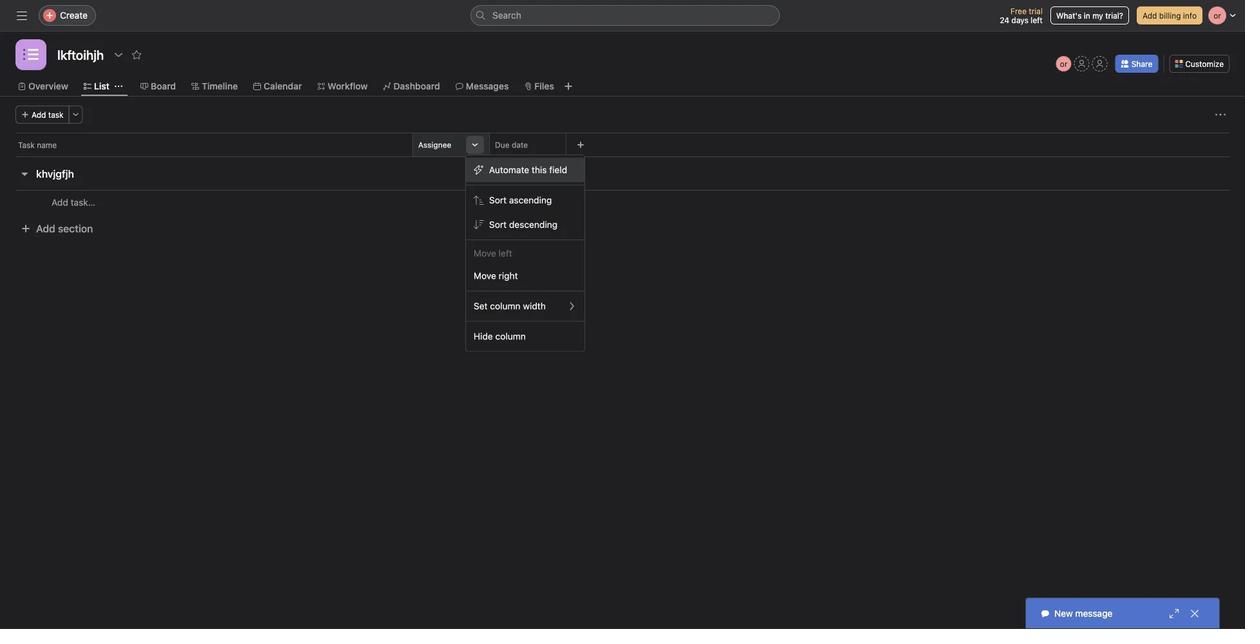 Task type: vqa. For each thing, say whether or not it's contained in the screenshot.
billing
yes



Task type: describe. For each thing, give the bounding box(es) containing it.
share
[[1132, 59, 1153, 68]]

dashboard link
[[383, 79, 440, 93]]

create button
[[39, 5, 96, 26]]

timeline
[[202, 81, 238, 92]]

row containing task name
[[0, 133, 1246, 157]]

due
[[495, 141, 510, 150]]

automate this field
[[489, 165, 567, 175]]

move right
[[474, 271, 518, 281]]

1 horizontal spatial more actions image
[[1216, 110, 1226, 120]]

hide column
[[474, 331, 526, 342]]

add billing info
[[1143, 11, 1197, 20]]

days
[[1012, 15, 1029, 24]]

1 vertical spatial show options image
[[471, 141, 479, 149]]

task
[[48, 110, 64, 119]]

close image
[[1190, 609, 1200, 620]]

collapse task list for this section image
[[19, 169, 30, 179]]

0 horizontal spatial more actions image
[[72, 111, 80, 119]]

list link
[[84, 79, 109, 93]]

add field image
[[577, 141, 585, 149]]

add tab image
[[563, 81, 574, 92]]

overview
[[28, 81, 68, 92]]

add for add task
[[32, 110, 46, 119]]

board link
[[140, 79, 176, 93]]

khvjgfjh
[[36, 168, 74, 180]]

date
[[512, 141, 528, 150]]

ascending
[[509, 195, 552, 206]]

move left menu item
[[466, 243, 585, 264]]

add task button
[[15, 106, 69, 124]]

expand new message image
[[1170, 609, 1180, 620]]

timeline link
[[191, 79, 238, 93]]

free
[[1011, 6, 1027, 15]]

column for hide
[[496, 331, 526, 342]]

messages link
[[456, 79, 509, 93]]

add to starred image
[[132, 50, 142, 60]]

in
[[1084, 11, 1091, 20]]

move for move right
[[474, 271, 496, 281]]

share button
[[1116, 55, 1159, 73]]

calendar link
[[253, 79, 302, 93]]

row down add field icon
[[15, 156, 1230, 157]]

24
[[1000, 15, 1010, 24]]

sort for sort ascending
[[489, 195, 507, 206]]

files link
[[524, 79, 554, 93]]

trial?
[[1106, 11, 1124, 20]]

search list box
[[471, 5, 780, 26]]

calendar
[[264, 81, 302, 92]]

add for add task…
[[52, 197, 68, 208]]

add task… row
[[0, 190, 1246, 215]]

field
[[549, 165, 567, 175]]

task…
[[71, 197, 95, 208]]

sort for sort descending
[[489, 220, 507, 230]]



Task type: locate. For each thing, give the bounding box(es) containing it.
automate this field menu item
[[466, 158, 585, 182]]

move up move right
[[474, 248, 496, 259]]

workflow link
[[317, 79, 368, 93]]

sort up move left
[[489, 220, 507, 230]]

show options image left due
[[471, 141, 479, 149]]

more actions image down customize
[[1216, 110, 1226, 120]]

add left 'billing'
[[1143, 11, 1158, 20]]

add task
[[32, 110, 64, 119]]

hide
[[474, 331, 493, 342]]

what's in my trial?
[[1057, 11, 1124, 20]]

1 sort from the top
[[489, 195, 507, 206]]

automate
[[489, 165, 529, 175]]

board
[[151, 81, 176, 92]]

khvjgfjh button
[[36, 162, 74, 186]]

task name
[[18, 141, 57, 150]]

width
[[523, 301, 546, 312]]

add billing info button
[[1137, 6, 1203, 24]]

sort ascending
[[489, 195, 552, 206]]

None text field
[[54, 43, 107, 66]]

row up add task… row in the top of the page
[[0, 133, 1246, 157]]

1 vertical spatial sort
[[489, 220, 507, 230]]

list
[[94, 81, 109, 92]]

show options image
[[114, 50, 124, 60], [471, 141, 479, 149]]

move left right at the left top of the page
[[474, 271, 496, 281]]

1 horizontal spatial show options image
[[471, 141, 479, 149]]

name
[[37, 141, 57, 150]]

0 vertical spatial show options image
[[114, 50, 124, 60]]

customize
[[1186, 59, 1224, 68]]

assignee
[[418, 141, 452, 150]]

billing
[[1160, 11, 1181, 20]]

more actions image
[[1216, 110, 1226, 120], [72, 111, 80, 119]]

add left section
[[36, 223, 55, 235]]

add section button
[[15, 217, 98, 240]]

section
[[58, 223, 93, 235]]

move inside "menu item"
[[474, 248, 496, 259]]

1 vertical spatial move
[[474, 271, 496, 281]]

messages
[[466, 81, 509, 92]]

0 vertical spatial left
[[1031, 15, 1043, 24]]

sort descending
[[489, 220, 558, 230]]

more actions image right task
[[72, 111, 80, 119]]

list image
[[23, 47, 39, 63]]

column
[[490, 301, 521, 312], [496, 331, 526, 342]]

0 horizontal spatial left
[[499, 248, 512, 259]]

left
[[1031, 15, 1043, 24], [499, 248, 512, 259]]

add
[[1143, 11, 1158, 20], [32, 110, 46, 119], [52, 197, 68, 208], [36, 223, 55, 235]]

what's in my trial? button
[[1051, 6, 1130, 24]]

move
[[474, 248, 496, 259], [474, 271, 496, 281]]

1 move from the top
[[474, 248, 496, 259]]

files
[[535, 81, 554, 92]]

move for move left
[[474, 248, 496, 259]]

0 vertical spatial sort
[[489, 195, 507, 206]]

0 horizontal spatial show options image
[[114, 50, 124, 60]]

left inside "menu item"
[[499, 248, 512, 259]]

overview link
[[18, 79, 68, 93]]

customize button
[[1170, 55, 1230, 73]]

add task… button
[[52, 196, 95, 210]]

create
[[60, 10, 88, 21]]

2 sort from the top
[[489, 220, 507, 230]]

sort down automate
[[489, 195, 507, 206]]

search button
[[471, 5, 780, 26]]

set
[[474, 301, 488, 312]]

search
[[493, 10, 522, 21]]

free trial 24 days left
[[1000, 6, 1043, 24]]

move left
[[474, 248, 512, 259]]

expand sidebar image
[[17, 10, 27, 21]]

add for add billing info
[[1143, 11, 1158, 20]]

trial
[[1029, 6, 1043, 15]]

add inside row
[[52, 197, 68, 208]]

add section
[[36, 223, 93, 235]]

add a task to this section image
[[81, 169, 91, 179]]

due date
[[495, 141, 528, 150]]

right
[[499, 271, 518, 281]]

left inside free trial 24 days left
[[1031, 15, 1043, 24]]

column right hide
[[496, 331, 526, 342]]

info
[[1184, 11, 1197, 20]]

new message
[[1055, 609, 1113, 620]]

sort
[[489, 195, 507, 206], [489, 220, 507, 230]]

1 horizontal spatial left
[[1031, 15, 1043, 24]]

what's
[[1057, 11, 1082, 20]]

workflow
[[328, 81, 368, 92]]

tab actions image
[[115, 83, 122, 90]]

show options image left add to starred 'image' at the left top of the page
[[114, 50, 124, 60]]

dashboard
[[394, 81, 440, 92]]

or
[[1060, 59, 1068, 68]]

set column width
[[474, 301, 546, 312]]

2 move from the top
[[474, 271, 496, 281]]

1 vertical spatial column
[[496, 331, 526, 342]]

column for set
[[490, 301, 521, 312]]

left right the days
[[1031, 15, 1043, 24]]

add for add section
[[36, 223, 55, 235]]

or button
[[1057, 56, 1072, 72]]

descending
[[509, 220, 558, 230]]

add task…
[[52, 197, 95, 208]]

add left task…
[[52, 197, 68, 208]]

left up right at the left top of the page
[[499, 248, 512, 259]]

column right set
[[490, 301, 521, 312]]

row
[[0, 133, 1246, 157], [15, 156, 1230, 157]]

add left task
[[32, 110, 46, 119]]

this
[[532, 165, 547, 175]]

1 vertical spatial left
[[499, 248, 512, 259]]

0 vertical spatial move
[[474, 248, 496, 259]]

0 vertical spatial column
[[490, 301, 521, 312]]

task
[[18, 141, 35, 150]]

my
[[1093, 11, 1104, 20]]



